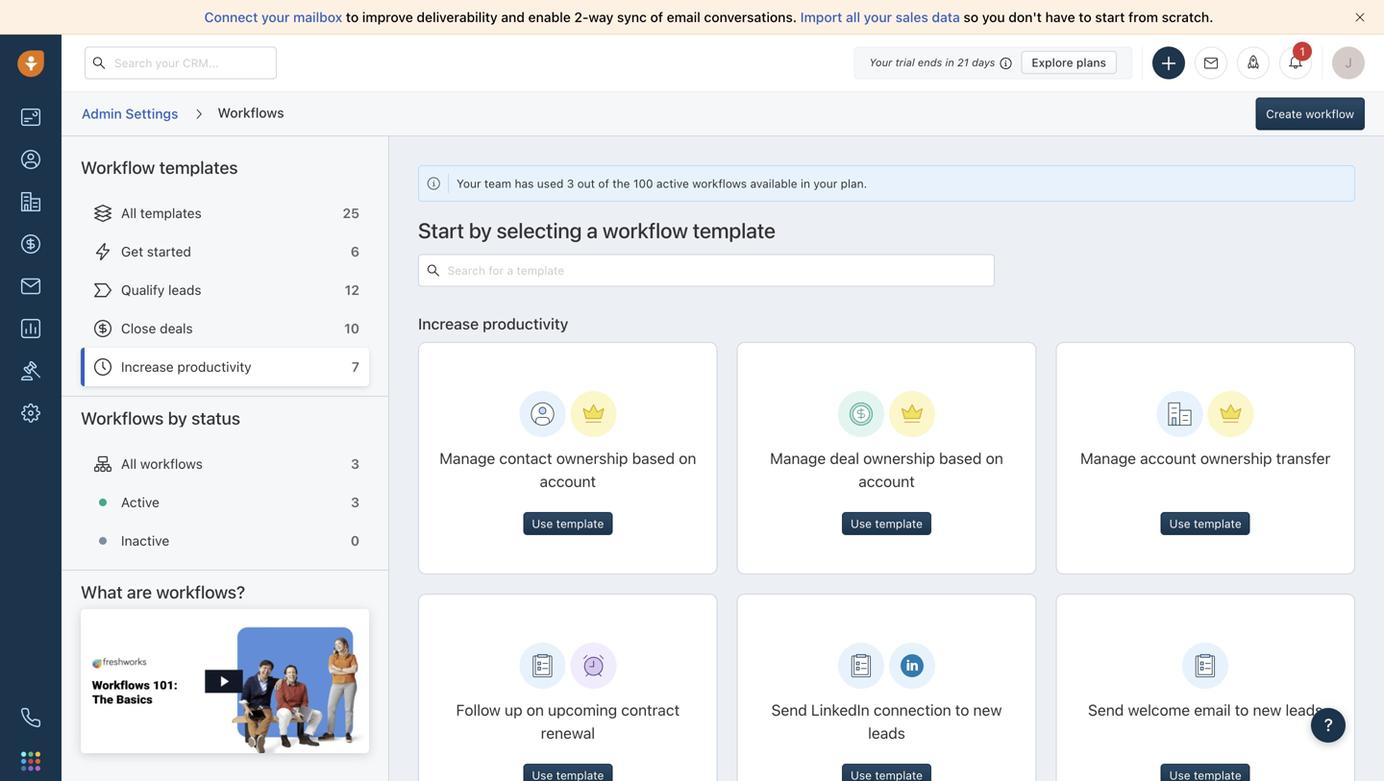 Task type: vqa. For each thing, say whether or not it's contained in the screenshot.
the right the account
yes



Task type: locate. For each thing, give the bounding box(es) containing it.
1 vertical spatial workflows
[[81, 408, 164, 429]]

manage inside manage deal ownership based on account
[[770, 449, 826, 468]]

1 vertical spatial 3
[[351, 456, 360, 472]]

data
[[932, 9, 960, 25]]

21
[[958, 56, 969, 69]]

qualify leads
[[121, 282, 201, 298]]

templates for workflow templates
[[159, 157, 238, 178]]

all up active
[[121, 456, 137, 472]]

import all your sales data link
[[801, 9, 964, 25]]

0 horizontal spatial workflows
[[81, 408, 164, 429]]

to right mailbox
[[346, 9, 359, 25]]

of right sync
[[650, 9, 663, 25]]

0 horizontal spatial account
[[540, 472, 596, 491]]

template up search for a template text field
[[693, 218, 776, 243]]

new inside send linkedin connection to new leads
[[973, 701, 1002, 719]]

on for manage contact ownership based on account
[[679, 449, 696, 468]]

2 horizontal spatial use
[[1170, 517, 1191, 531]]

team
[[484, 177, 512, 190]]

all up "get"
[[121, 205, 137, 221]]

0 vertical spatial in
[[945, 56, 954, 69]]

1 all from the top
[[121, 205, 137, 221]]

account
[[1140, 449, 1197, 468], [540, 472, 596, 491], [859, 472, 915, 491]]

in right available
[[801, 177, 810, 190]]

0 horizontal spatial leads
[[168, 282, 201, 298]]

0 vertical spatial all
[[121, 205, 137, 221]]

template for manage account ownership transfer
[[1194, 517, 1242, 531]]

1 manage from the left
[[440, 449, 495, 468]]

admin settings link
[[81, 99, 179, 129]]

0 horizontal spatial manage
[[440, 449, 495, 468]]

your left plan.
[[814, 177, 838, 190]]

what
[[81, 582, 123, 603]]

0 horizontal spatial new
[[973, 701, 1002, 719]]

1 send from the left
[[771, 701, 807, 719]]

workflows?
[[156, 582, 245, 603]]

of
[[650, 9, 663, 25], [598, 177, 609, 190]]

0 horizontal spatial send
[[771, 701, 807, 719]]

0 vertical spatial by
[[469, 218, 492, 243]]

0 horizontal spatial workflow
[[603, 218, 688, 243]]

on
[[679, 449, 696, 468], [986, 449, 1003, 468], [527, 701, 544, 719]]

0 horizontal spatial ownership
[[556, 449, 628, 468]]

your
[[869, 56, 893, 69], [457, 177, 481, 190]]

1 horizontal spatial workflow
[[1306, 107, 1355, 121]]

email right the 'welcome'
[[1194, 701, 1231, 719]]

all for all templates
[[121, 205, 137, 221]]

3 for active
[[351, 495, 360, 510]]

3 use template button from the left
[[1161, 512, 1250, 535]]

all
[[121, 205, 137, 221], [121, 456, 137, 472]]

0 horizontal spatial use template button
[[523, 512, 613, 535]]

send for send welcome email to new leads
[[1088, 701, 1124, 719]]

based inside manage contact ownership based on account
[[632, 449, 675, 468]]

use template button for deal
[[842, 512, 932, 535]]

1 horizontal spatial of
[[650, 9, 663, 25]]

1 vertical spatial email
[[1194, 701, 1231, 719]]

3 ownership from the left
[[1201, 449, 1272, 468]]

0 vertical spatial your
[[869, 56, 893, 69]]

based inside manage deal ownership based on account
[[939, 449, 982, 468]]

sync
[[617, 9, 647, 25]]

0 vertical spatial leads
[[168, 282, 201, 298]]

0 vertical spatial templates
[[159, 157, 238, 178]]

send linkedin connection to new leads
[[771, 701, 1002, 743]]

based for manage deal ownership based on account
[[939, 449, 982, 468]]

use template down manage contact ownership based on account
[[532, 517, 604, 531]]

use for deal
[[851, 517, 872, 531]]

1 horizontal spatial send
[[1088, 701, 1124, 719]]

connection
[[874, 701, 951, 719]]

workflows up all workflows
[[81, 408, 164, 429]]

ownership inside manage contact ownership based on account
[[556, 449, 628, 468]]

1 vertical spatial by
[[168, 408, 187, 429]]

freshworks switcher image
[[21, 752, 40, 771]]

1 use template button from the left
[[523, 512, 613, 535]]

based for manage contact ownership based on account
[[632, 449, 675, 468]]

to for send welcome email to new leads
[[1235, 701, 1249, 719]]

all
[[846, 9, 860, 25]]

0 vertical spatial workflows
[[218, 105, 284, 120]]

template down manage deal ownership based on account
[[875, 517, 923, 531]]

2 horizontal spatial on
[[986, 449, 1003, 468]]

status
[[191, 408, 240, 429]]

0 horizontal spatial based
[[632, 449, 675, 468]]

1 new from the left
[[973, 701, 1002, 719]]

by right the start in the left top of the page
[[469, 218, 492, 243]]

1 vertical spatial all
[[121, 456, 137, 472]]

workflow down 100 at the top of the page
[[603, 218, 688, 243]]

mailbox
[[293, 9, 342, 25]]

template down manage account ownership transfer
[[1194, 517, 1242, 531]]

1 horizontal spatial email
[[1194, 701, 1231, 719]]

to right the 'welcome'
[[1235, 701, 1249, 719]]

1 horizontal spatial manage
[[770, 449, 826, 468]]

account inside manage deal ownership based on account
[[859, 472, 915, 491]]

send left linkedin
[[771, 701, 807, 719]]

2 all from the top
[[121, 456, 137, 472]]

2 use from the left
[[851, 517, 872, 531]]

1 based from the left
[[632, 449, 675, 468]]

on for manage deal ownership based on account
[[986, 449, 1003, 468]]

renewal
[[541, 724, 595, 743]]

by
[[469, 218, 492, 243], [168, 408, 187, 429]]

email
[[667, 9, 701, 25], [1194, 701, 1231, 719]]

3 use template from the left
[[1170, 517, 1242, 531]]

all templates
[[121, 205, 202, 221]]

email right sync
[[667, 9, 701, 25]]

start
[[418, 218, 464, 243]]

workflows right active
[[692, 177, 747, 190]]

contract
[[621, 701, 680, 719]]

2 vertical spatial leads
[[868, 724, 905, 743]]

1 use from the left
[[532, 517, 553, 531]]

0 horizontal spatial use
[[532, 517, 553, 531]]

account for manage contact ownership based on account
[[540, 472, 596, 491]]

2 vertical spatial 3
[[351, 495, 360, 510]]

ownership inside manage deal ownership based on account
[[863, 449, 935, 468]]

use template for contact
[[532, 517, 604, 531]]

template for manage deal ownership based on account
[[875, 517, 923, 531]]

1 horizontal spatial use
[[851, 517, 872, 531]]

on inside manage contact ownership based on account
[[679, 449, 696, 468]]

send welcome email to new leads link
[[1069, 595, 1342, 782]]

templates up the all templates at top left
[[159, 157, 238, 178]]

0 vertical spatial email
[[667, 9, 701, 25]]

don't
[[1009, 9, 1042, 25]]

send inside send welcome email to new leads link
[[1088, 701, 1124, 719]]

send
[[771, 701, 807, 719], [1088, 701, 1124, 719]]

send inside send linkedin connection to new leads
[[771, 701, 807, 719]]

to inside send linkedin connection to new leads
[[955, 701, 969, 719]]

manage inside manage contact ownership based on account
[[440, 449, 495, 468]]

1 horizontal spatial ownership
[[863, 449, 935, 468]]

use template
[[532, 517, 604, 531], [851, 517, 923, 531], [1170, 517, 1242, 531]]

use template button down manage contact ownership based on account
[[523, 512, 613, 535]]

10
[[344, 321, 360, 336]]

in left 21
[[945, 56, 954, 69]]

1 horizontal spatial leads
[[868, 724, 905, 743]]

ownership right deal
[[863, 449, 935, 468]]

on inside follow up on upcoming contract renewal
[[527, 701, 544, 719]]

0 horizontal spatial in
[[801, 177, 810, 190]]

ownership for contact
[[556, 449, 628, 468]]

your right all
[[864, 9, 892, 25]]

get started
[[121, 244, 191, 260]]

2 use template from the left
[[851, 517, 923, 531]]

1 horizontal spatial on
[[679, 449, 696, 468]]

workflows down search your crm... text box
[[218, 105, 284, 120]]

workflow
[[1306, 107, 1355, 121], [603, 218, 688, 243]]

1 horizontal spatial your
[[869, 56, 893, 69]]

1 vertical spatial templates
[[140, 205, 202, 221]]

by left status
[[168, 408, 187, 429]]

your
[[261, 9, 290, 25], [864, 9, 892, 25], [814, 177, 838, 190]]

leads inside send linkedin connection to new leads
[[868, 724, 905, 743]]

phone element
[[12, 699, 50, 737]]

1 horizontal spatial your
[[814, 177, 838, 190]]

workflow right create
[[1306, 107, 1355, 121]]

0 horizontal spatial workflows
[[140, 456, 203, 472]]

2 send from the left
[[1088, 701, 1124, 719]]

use
[[532, 517, 553, 531], [851, 517, 872, 531], [1170, 517, 1191, 531]]

plans
[[1077, 56, 1106, 69]]

use down manage deal ownership based on account
[[851, 517, 872, 531]]

account inside manage contact ownership based on account
[[540, 472, 596, 491]]

2 ownership from the left
[[863, 449, 935, 468]]

deals
[[160, 321, 193, 336]]

of left the
[[598, 177, 609, 190]]

ownership left transfer
[[1201, 449, 1272, 468]]

100
[[633, 177, 653, 190]]

1 horizontal spatial workflows
[[218, 105, 284, 120]]

use template down manage account ownership transfer
[[1170, 517, 1242, 531]]

your left mailbox
[[261, 9, 290, 25]]

your left trial
[[869, 56, 893, 69]]

0 horizontal spatial use template
[[532, 517, 604, 531]]

2 manage from the left
[[770, 449, 826, 468]]

1 ownership from the left
[[556, 449, 628, 468]]

active
[[657, 177, 689, 190]]

3 use from the left
[[1170, 517, 1191, 531]]

use template button down manage deal ownership based on account
[[842, 512, 932, 535]]

workflows down the workflows by status on the left bottom
[[140, 456, 203, 472]]

on inside manage deal ownership based on account
[[986, 449, 1003, 468]]

days
[[972, 56, 995, 69]]

1 use template from the left
[[532, 517, 604, 531]]

2 based from the left
[[939, 449, 982, 468]]

new for connection
[[973, 701, 1002, 719]]

1 vertical spatial of
[[598, 177, 609, 190]]

1 horizontal spatial account
[[859, 472, 915, 491]]

2 horizontal spatial manage
[[1081, 449, 1136, 468]]

templates up started
[[140, 205, 202, 221]]

2 horizontal spatial leads
[[1286, 701, 1323, 719]]

workflow inside button
[[1306, 107, 1355, 121]]

2 horizontal spatial use template button
[[1161, 512, 1250, 535]]

use template down manage deal ownership based on account
[[851, 517, 923, 531]]

template
[[693, 218, 776, 243], [556, 517, 604, 531], [875, 517, 923, 531], [1194, 517, 1242, 531]]

1 vertical spatial leads
[[1286, 701, 1323, 719]]

connect
[[204, 9, 258, 25]]

use down manage contact ownership based on account
[[532, 517, 553, 531]]

email inside send welcome email to new leads link
[[1194, 701, 1231, 719]]

your trial ends in 21 days
[[869, 56, 995, 69]]

1 horizontal spatial by
[[469, 218, 492, 243]]

deal
[[830, 449, 859, 468]]

by for workflows
[[168, 408, 187, 429]]

template down manage contact ownership based on account
[[556, 517, 604, 531]]

2 use template button from the left
[[842, 512, 932, 535]]

0 vertical spatial workflows
[[692, 177, 747, 190]]

create
[[1266, 107, 1302, 121]]

1 vertical spatial your
[[457, 177, 481, 190]]

2 horizontal spatial ownership
[[1201, 449, 1272, 468]]

new
[[973, 701, 1002, 719], [1253, 701, 1282, 719]]

1 horizontal spatial new
[[1253, 701, 1282, 719]]

0 vertical spatial workflow
[[1306, 107, 1355, 121]]

use template button down manage account ownership transfer
[[1161, 512, 1250, 535]]

in
[[945, 56, 954, 69], [801, 177, 810, 190]]

explore
[[1032, 56, 1073, 69]]

0 vertical spatial of
[[650, 9, 663, 25]]

0 horizontal spatial your
[[457, 177, 481, 190]]

use template button
[[523, 512, 613, 535], [842, 512, 932, 535], [1161, 512, 1250, 535]]

0 horizontal spatial on
[[527, 701, 544, 719]]

2 horizontal spatial use template
[[1170, 517, 1242, 531]]

3 manage from the left
[[1081, 449, 1136, 468]]

1 horizontal spatial use template
[[851, 517, 923, 531]]

1 vertical spatial workflow
[[603, 218, 688, 243]]

use template button for account
[[1161, 512, 1250, 535]]

1 horizontal spatial based
[[939, 449, 982, 468]]

send left the 'welcome'
[[1088, 701, 1124, 719]]

ownership right contact on the bottom left of the page
[[556, 449, 628, 468]]

leads
[[168, 282, 201, 298], [1286, 701, 1323, 719], [868, 724, 905, 743]]

leads for send welcome email to new leads
[[1286, 701, 1323, 719]]

to for send linkedin connection to new leads
[[955, 701, 969, 719]]

2 horizontal spatial account
[[1140, 449, 1197, 468]]

use down manage account ownership transfer
[[1170, 517, 1191, 531]]

all workflows
[[121, 456, 203, 472]]

templates
[[159, 157, 238, 178], [140, 205, 202, 221]]

a
[[587, 218, 598, 243]]

0 horizontal spatial by
[[168, 408, 187, 429]]

to right connection
[[955, 701, 969, 719]]

your left team
[[457, 177, 481, 190]]

ownership
[[556, 449, 628, 468], [863, 449, 935, 468], [1201, 449, 1272, 468]]

2 new from the left
[[1253, 701, 1282, 719]]

1 horizontal spatial use template button
[[842, 512, 932, 535]]



Task type: describe. For each thing, give the bounding box(es) containing it.
have
[[1045, 9, 1075, 25]]

close deals
[[121, 321, 193, 336]]

linkedin
[[811, 701, 870, 719]]

1 vertical spatial workflows
[[140, 456, 203, 472]]

explore plans link
[[1021, 51, 1117, 74]]

admin
[[82, 106, 122, 121]]

the
[[613, 177, 630, 190]]

improve
[[362, 9, 413, 25]]

your for your trial ends in 21 days
[[869, 56, 893, 69]]

6
[[351, 244, 360, 260]]

manage deal ownership based on account
[[770, 449, 1003, 491]]

way
[[589, 9, 614, 25]]

follow up on upcoming contract renewal link
[[419, 595, 717, 782]]

so
[[964, 9, 979, 25]]

leads for send linkedin connection to new leads
[[868, 724, 905, 743]]

1 horizontal spatial workflows
[[692, 177, 747, 190]]

connect your mailbox to improve deliverability and enable 2-way sync of email conversations. import all your sales data so you don't have to start from scratch.
[[204, 9, 1214, 25]]

by for start
[[469, 218, 492, 243]]

follow
[[456, 701, 501, 719]]

plan.
[[841, 177, 867, 190]]

manage for manage contact ownership based on account
[[440, 449, 495, 468]]

1
[[1300, 45, 1305, 58]]

what's new image
[[1247, 55, 1260, 69]]

your team has used 3 out of the 100 active workflows available in your plan.
[[457, 177, 867, 190]]

productivity
[[483, 315, 568, 333]]

start by selecting a workflow template
[[418, 218, 776, 243]]

from
[[1129, 9, 1158, 25]]

3 for all workflows
[[351, 456, 360, 472]]

Search your CRM... text field
[[85, 47, 277, 79]]

connect your mailbox link
[[204, 9, 346, 25]]

create workflow
[[1266, 107, 1355, 121]]

send welcome email to new leads
[[1088, 701, 1323, 719]]

has
[[515, 177, 534, 190]]

ends
[[918, 56, 942, 69]]

get
[[121, 244, 143, 260]]

workflow templates
[[81, 157, 238, 178]]

workflows for workflows by status
[[81, 408, 164, 429]]

all for all workflows
[[121, 456, 137, 472]]

to left start
[[1079, 9, 1092, 25]]

available
[[750, 177, 798, 190]]

qualify
[[121, 282, 165, 298]]

enable
[[528, 9, 571, 25]]

started
[[147, 244, 191, 260]]

ownership for account
[[1201, 449, 1272, 468]]

use for account
[[1170, 517, 1191, 531]]

Search for a template text field
[[440, 262, 986, 279]]

0 horizontal spatial of
[[598, 177, 609, 190]]

25
[[343, 205, 360, 221]]

scratch.
[[1162, 9, 1214, 25]]

manage account ownership transfer
[[1081, 449, 1331, 468]]

import
[[801, 9, 843, 25]]

increase
[[418, 315, 479, 333]]

send linkedin connection to new leads link
[[738, 595, 1036, 782]]

sales
[[896, 9, 928, 25]]

welcome
[[1128, 701, 1190, 719]]

close image
[[1355, 12, 1365, 22]]

transfer
[[1276, 449, 1331, 468]]

send for send linkedin connection to new leads
[[771, 701, 807, 719]]

1 vertical spatial in
[[801, 177, 810, 190]]

2 horizontal spatial your
[[864, 9, 892, 25]]

use template for deal
[[851, 517, 923, 531]]

what are workflows?
[[81, 582, 245, 603]]

workflows for workflows
[[218, 105, 284, 120]]

phone image
[[21, 709, 40, 728]]

conversations.
[[704, 9, 797, 25]]

admin settings
[[82, 106, 178, 121]]

2-
[[574, 9, 589, 25]]

upcoming
[[548, 701, 617, 719]]

selecting
[[497, 218, 582, 243]]

new for email
[[1253, 701, 1282, 719]]

ownership for deal
[[863, 449, 935, 468]]

increase productivity
[[418, 315, 568, 333]]

up
[[505, 701, 523, 719]]

use for contact
[[532, 517, 553, 531]]

out
[[577, 177, 595, 190]]

account for manage deal ownership based on account
[[859, 472, 915, 491]]

to for connect your mailbox to improve deliverability and enable 2-way sync of email conversations. import all your sales data so you don't have to start from scratch.
[[346, 9, 359, 25]]

manage for manage account ownership transfer
[[1081, 449, 1136, 468]]

start
[[1095, 9, 1125, 25]]

workflows by status
[[81, 408, 240, 429]]

you
[[982, 9, 1005, 25]]

active
[[121, 495, 160, 510]]

use template button for contact
[[523, 512, 613, 535]]

contact
[[499, 449, 552, 468]]

0 vertical spatial 3
[[567, 177, 574, 190]]

are
[[127, 582, 152, 603]]

used
[[537, 177, 564, 190]]

1 horizontal spatial in
[[945, 56, 954, 69]]

your for your team has used 3 out of the 100 active workflows available in your plan.
[[457, 177, 481, 190]]

0 horizontal spatial your
[[261, 9, 290, 25]]

explore plans
[[1032, 56, 1106, 69]]

trial
[[896, 56, 915, 69]]

templates for all templates
[[140, 205, 202, 221]]

properties image
[[21, 361, 40, 381]]

0
[[351, 533, 360, 549]]

follow up on upcoming contract renewal
[[456, 701, 680, 743]]

settings
[[125, 106, 178, 121]]

manage contact ownership based on account
[[440, 449, 696, 491]]

1 link
[[1280, 42, 1312, 79]]

12
[[345, 282, 360, 298]]

deliverability
[[417, 9, 498, 25]]

template for manage contact ownership based on account
[[556, 517, 604, 531]]

create workflow button
[[1256, 98, 1365, 130]]

0 horizontal spatial email
[[667, 9, 701, 25]]

manage for manage deal ownership based on account
[[770, 449, 826, 468]]

use template for account
[[1170, 517, 1242, 531]]

create workflow link
[[1256, 98, 1365, 130]]

inactive
[[121, 533, 169, 549]]

workflow
[[81, 157, 155, 178]]



